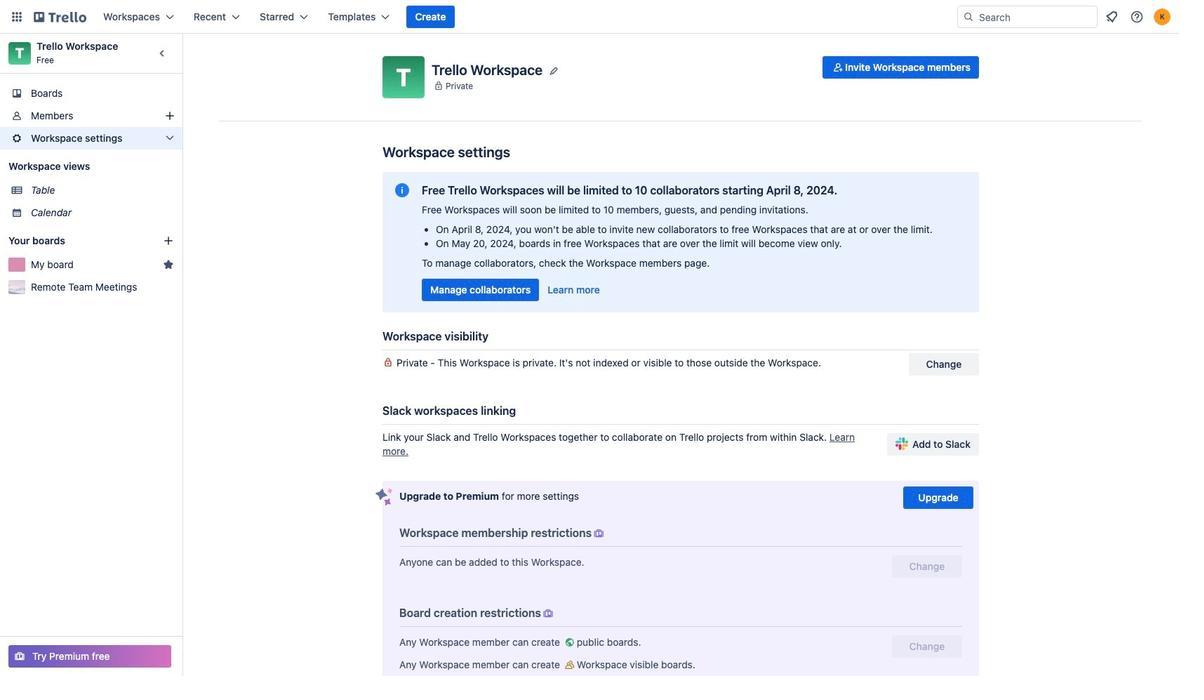 Task type: vqa. For each thing, say whether or not it's contained in the screenshot.
workspace to the left
no



Task type: describe. For each thing, give the bounding box(es) containing it.
Search field
[[974, 6, 1097, 27]]

sparkle image
[[376, 488, 393, 506]]

workspace navigation collapse icon image
[[153, 44, 173, 63]]

search image
[[963, 11, 974, 22]]

add board image
[[163, 235, 174, 246]]

open information menu image
[[1130, 10, 1144, 24]]

switch to… image
[[10, 10, 24, 24]]



Task type: locate. For each thing, give the bounding box(es) containing it.
0 notifications image
[[1104, 8, 1120, 25]]

back to home image
[[34, 6, 86, 28]]

primary element
[[0, 0, 1179, 34]]

sm image
[[563, 658, 577, 672]]

sm image
[[831, 60, 845, 74], [592, 527, 606, 541], [541, 607, 555, 621], [563, 635, 577, 649]]

starred icon image
[[163, 259, 174, 270]]

your boards with 2 items element
[[8, 232, 142, 249]]

kendallparks02 (kendallparks02) image
[[1154, 8, 1171, 25]]



